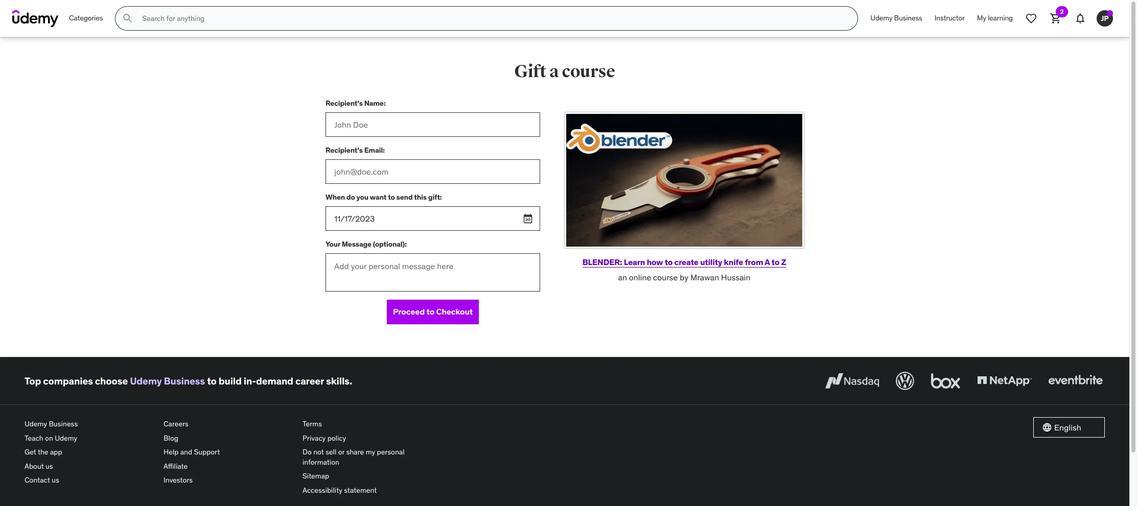 Task type: describe. For each thing, give the bounding box(es) containing it.
Your Message (optional): text field
[[326, 254, 540, 292]]

message
[[342, 240, 372, 249]]

hussain
[[721, 273, 751, 283]]

z
[[782, 257, 786, 267]]

help and support link
[[164, 446, 294, 460]]

accessibility statement link
[[303, 484, 434, 498]]

jp
[[1101, 14, 1109, 23]]

my
[[366, 448, 375, 457]]

gift:
[[428, 193, 442, 202]]

companies
[[43, 375, 93, 387]]

proceed to checkout button
[[387, 300, 479, 325]]

statement
[[344, 486, 377, 495]]

categories button
[[63, 6, 109, 31]]

blog link
[[164, 432, 294, 446]]

accessibility
[[303, 486, 343, 495]]

knife
[[724, 257, 744, 267]]

sell
[[326, 448, 337, 457]]

terms
[[303, 420, 322, 429]]

gift
[[514, 61, 547, 82]]

you have alerts image
[[1107, 10, 1113, 16]]

proceed
[[393, 307, 425, 317]]

want
[[370, 193, 387, 202]]

learn
[[624, 257, 645, 267]]

blender: learn how to create utility knife from a to z
[[583, 257, 786, 267]]

get
[[25, 448, 36, 457]]

contact
[[25, 476, 50, 485]]

volkswagen image
[[894, 370, 917, 393]]

wishlist image
[[1026, 12, 1038, 25]]

utility
[[700, 257, 723, 267]]

by
[[680, 273, 689, 283]]

contact us link
[[25, 474, 155, 488]]

when
[[326, 193, 345, 202]]

build
[[219, 375, 242, 387]]

personal
[[377, 448, 405, 457]]

blender:
[[583, 257, 622, 267]]

to left build
[[207, 375, 217, 387]]

1 vertical spatial udemy business link
[[130, 375, 205, 387]]

Recipient's Email: email field
[[326, 160, 540, 184]]

recipient's email:
[[326, 145, 385, 155]]

career
[[295, 375, 324, 387]]

netapp image
[[975, 370, 1034, 393]]

privacy policy link
[[303, 432, 434, 446]]

checkout
[[436, 307, 473, 317]]

teach on udemy link
[[25, 432, 155, 446]]

gift a course
[[514, 61, 615, 82]]

udemy inside the udemy business link
[[871, 13, 893, 23]]

terms privacy policy do not sell or share my personal information sitemap accessibility statement
[[303, 420, 405, 495]]

udemy image
[[12, 10, 59, 27]]

blog
[[164, 434, 178, 443]]

english
[[1055, 423, 1082, 433]]

recipient's name:
[[326, 98, 386, 108]]

my learning link
[[971, 6, 1019, 31]]

your
[[326, 240, 340, 249]]

support
[[194, 448, 220, 457]]

about us link
[[25, 460, 155, 474]]

top
[[25, 375, 41, 387]]

mrawan
[[691, 273, 719, 283]]

about
[[25, 462, 44, 471]]

jp link
[[1093, 6, 1118, 31]]

box image
[[929, 370, 963, 393]]

an online course by mrawan hussain
[[618, 273, 751, 283]]

the
[[38, 448, 48, 457]]

or
[[338, 448, 345, 457]]

your message (optional):
[[326, 240, 407, 249]]

to left z
[[772, 257, 780, 267]]

categories
[[69, 13, 103, 23]]

a
[[550, 61, 559, 82]]

this
[[414, 193, 427, 202]]

course for a
[[562, 61, 615, 82]]

1 vertical spatial us
[[52, 476, 59, 485]]

on
[[45, 434, 53, 443]]

when do you want to send this gift:
[[326, 193, 442, 202]]

(optional):
[[373, 240, 407, 249]]

teach
[[25, 434, 43, 443]]

2 link
[[1044, 6, 1068, 31]]

do not sell or share my personal information button
[[303, 446, 434, 470]]

business for udemy business teach on udemy get the app about us contact us
[[49, 420, 78, 429]]

privacy
[[303, 434, 326, 443]]



Task type: locate. For each thing, give the bounding box(es) containing it.
course
[[562, 61, 615, 82], [653, 273, 678, 283]]

recipient's left name:
[[326, 98, 363, 108]]

sitemap link
[[303, 470, 434, 484]]

share
[[346, 448, 364, 457]]

udemy business link
[[865, 6, 929, 31], [130, 375, 205, 387], [25, 418, 155, 432]]

2 vertical spatial business
[[49, 420, 78, 429]]

careers link
[[164, 418, 294, 432]]

2 recipient's from the top
[[326, 145, 363, 155]]

submit search image
[[122, 12, 134, 25]]

0 vertical spatial us
[[46, 462, 53, 471]]

information
[[303, 458, 339, 467]]

email:
[[364, 145, 385, 155]]

choose
[[95, 375, 128, 387]]

online
[[629, 273, 651, 283]]

you
[[357, 193, 369, 202]]

1 horizontal spatial business
[[164, 375, 205, 387]]

terms link
[[303, 418, 434, 432]]

instructor
[[935, 13, 965, 23]]

name:
[[364, 98, 386, 108]]

blender: learn how to create utility knife from a to z link
[[583, 257, 786, 267]]

course left by
[[653, 273, 678, 283]]

to inside button
[[427, 307, 435, 317]]

how
[[647, 257, 663, 267]]

2 horizontal spatial business
[[894, 13, 923, 23]]

careers
[[164, 420, 189, 429]]

careers blog help and support affiliate investors
[[164, 420, 220, 485]]

investors
[[164, 476, 193, 485]]

1 recipient's from the top
[[326, 98, 363, 108]]

Search for anything text field
[[140, 10, 846, 27]]

business left instructor on the right top of the page
[[894, 13, 923, 23]]

0 vertical spatial udemy business link
[[865, 6, 929, 31]]

recipient's for recipient's name:
[[326, 98, 363, 108]]

business up on
[[49, 420, 78, 429]]

course right a
[[562, 61, 615, 82]]

shopping cart with 2 items image
[[1050, 12, 1062, 25]]

investors link
[[164, 474, 294, 488]]

sitemap
[[303, 472, 329, 481]]

business up careers
[[164, 375, 205, 387]]

udemy
[[871, 13, 893, 23], [130, 375, 162, 387], [25, 420, 47, 429], [55, 434, 77, 443]]

get the app link
[[25, 446, 155, 460]]

my learning
[[977, 13, 1013, 23]]

proceed to checkout
[[393, 307, 473, 317]]

us
[[46, 462, 53, 471], [52, 476, 59, 485]]

to right how on the bottom right
[[665, 257, 673, 267]]

business for udemy business
[[894, 13, 923, 23]]

course for online
[[653, 273, 678, 283]]

nasdaq image
[[823, 370, 882, 393]]

business
[[894, 13, 923, 23], [164, 375, 205, 387], [49, 420, 78, 429]]

small image
[[1042, 423, 1053, 433]]

english button
[[1034, 418, 1105, 438]]

my
[[977, 13, 987, 23]]

top companies choose udemy business to build in-demand career skills.
[[25, 375, 352, 387]]

1 vertical spatial recipient's
[[326, 145, 363, 155]]

an
[[618, 273, 627, 283]]

to left the send on the top
[[388, 193, 395, 202]]

us right the about
[[46, 462, 53, 471]]

udemy business teach on udemy get the app about us contact us
[[25, 420, 78, 485]]

0 horizontal spatial course
[[562, 61, 615, 82]]

learning
[[988, 13, 1013, 23]]

policy
[[328, 434, 346, 443]]

create
[[675, 257, 699, 267]]

0 vertical spatial business
[[894, 13, 923, 23]]

1 horizontal spatial course
[[653, 273, 678, 283]]

1 vertical spatial course
[[653, 273, 678, 283]]

demand
[[256, 375, 293, 387]]

to
[[388, 193, 395, 202], [665, 257, 673, 267], [772, 257, 780, 267], [427, 307, 435, 317], [207, 375, 217, 387]]

eventbrite image
[[1047, 370, 1105, 393]]

udemy business
[[871, 13, 923, 23]]

0 vertical spatial recipient's
[[326, 98, 363, 108]]

business inside 'udemy business teach on udemy get the app about us contact us'
[[49, 420, 78, 429]]

1 vertical spatial business
[[164, 375, 205, 387]]

to right proceed
[[427, 307, 435, 317]]

Recipient's Name: text field
[[326, 112, 540, 137]]

and
[[180, 448, 192, 457]]

affiliate link
[[164, 460, 294, 474]]

2
[[1061, 8, 1064, 15]]

notifications image
[[1075, 12, 1087, 25]]

help
[[164, 448, 179, 457]]

recipient's
[[326, 98, 363, 108], [326, 145, 363, 155]]

do
[[347, 193, 355, 202]]

from
[[745, 257, 763, 267]]

2 vertical spatial udemy business link
[[25, 418, 155, 432]]

recipient's for recipient's email:
[[326, 145, 363, 155]]

affiliate
[[164, 462, 188, 471]]

app
[[50, 448, 62, 457]]

0 horizontal spatial business
[[49, 420, 78, 429]]

us right contact
[[52, 476, 59, 485]]

recipient's left email:
[[326, 145, 363, 155]]

When do you want to send this gift: text field
[[326, 207, 540, 231]]

do
[[303, 448, 312, 457]]

not
[[313, 448, 324, 457]]

a
[[765, 257, 770, 267]]

0 vertical spatial course
[[562, 61, 615, 82]]

instructor link
[[929, 6, 971, 31]]

skills.
[[326, 375, 352, 387]]



Task type: vqa. For each thing, say whether or not it's contained in the screenshot.
Email:
yes



